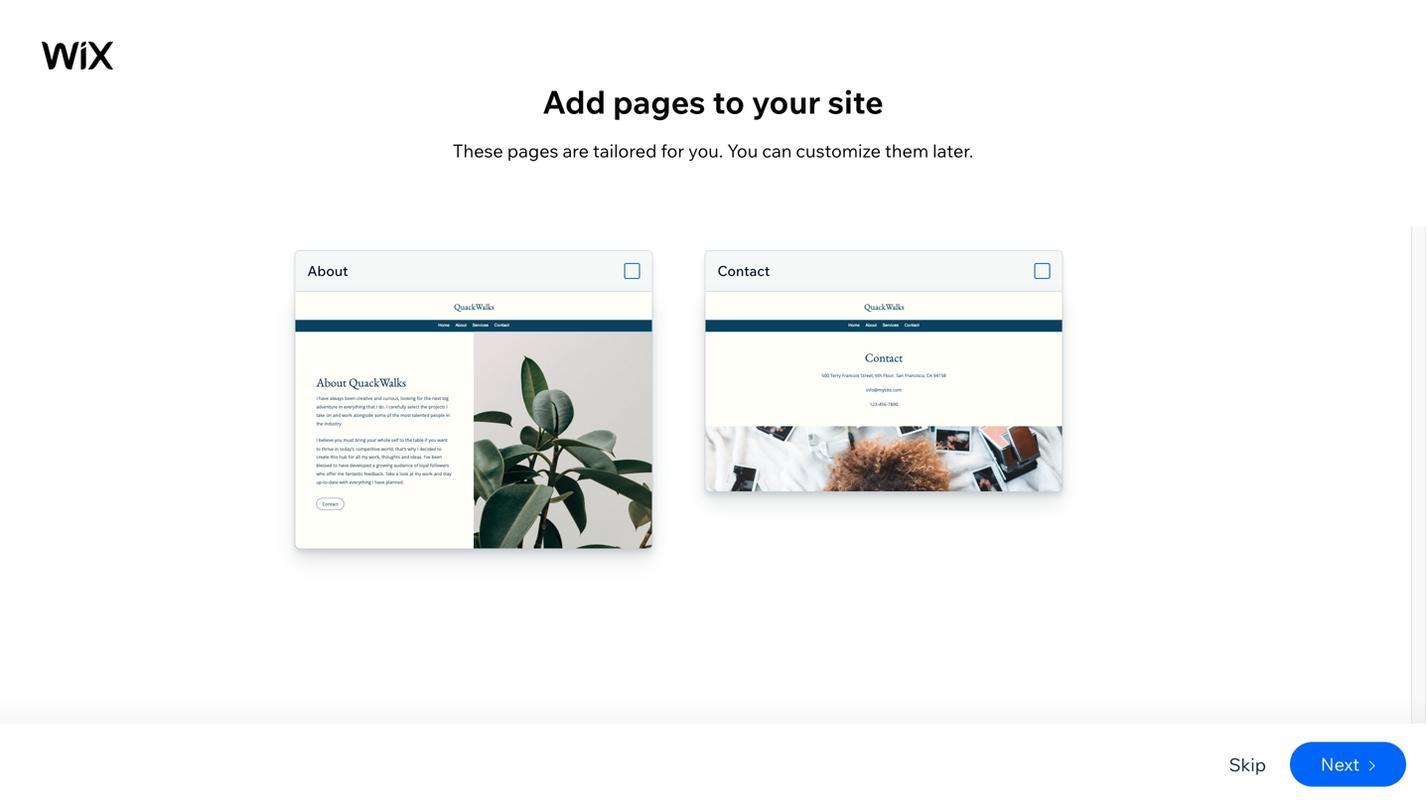 Task type: vqa. For each thing, say whether or not it's contained in the screenshot.
Hire
no



Task type: describe. For each thing, give the bounding box(es) containing it.
tailored
[[593, 140, 657, 162]]

add
[[543, 81, 606, 122]]

site
[[828, 81, 884, 122]]

you
[[728, 140, 758, 162]]

design...
[[850, 342, 979, 382]]

homepage
[[681, 342, 843, 382]]

next
[[1321, 754, 1360, 776]]

4
[[950, 421, 957, 436]]

/5
[[957, 421, 970, 436]]

them
[[885, 140, 929, 162]]

can
[[762, 140, 792, 162]]

skip
[[1230, 754, 1267, 776]]

preparing your homepage design...
[[448, 342, 979, 382]]

preparing
[[448, 342, 598, 382]]

these pages are tailored for you. you can customize them later.
[[453, 140, 974, 162]]

adding for adding wix blog
[[558, 385, 619, 408]]

customize
[[796, 140, 881, 162]]

pages for are
[[507, 140, 559, 162]]

are
[[563, 140, 589, 162]]

adding for adding the finishing touches...
[[558, 451, 606, 468]]

finishing
[[633, 451, 689, 468]]



Task type: locate. For each thing, give the bounding box(es) containing it.
1 vertical spatial adding
[[558, 451, 606, 468]]

adding left the the
[[558, 451, 606, 468]]

your up can
[[752, 81, 821, 122]]

later.
[[933, 140, 974, 162]]

these
[[453, 140, 503, 162]]

pages up for
[[613, 81, 706, 122]]

for
[[661, 140, 685, 162]]

1 horizontal spatial pages
[[613, 81, 706, 122]]

your up wix on the left
[[605, 342, 674, 382]]

you.
[[689, 140, 723, 162]]

0 vertical spatial pages
[[613, 81, 706, 122]]

adding left wix on the left
[[558, 385, 619, 408]]

adding
[[558, 385, 619, 408], [558, 451, 606, 468]]

contact
[[718, 262, 770, 280]]

pages left are
[[507, 140, 559, 162]]

blog
[[658, 385, 697, 408]]

touches...
[[692, 451, 754, 468]]

1 horizontal spatial your
[[752, 81, 821, 122]]

1 vertical spatial pages
[[507, 140, 559, 162]]

add pages to your site
[[543, 81, 884, 122]]

wix
[[623, 385, 654, 408]]

0 vertical spatial your
[[752, 81, 821, 122]]

0 vertical spatial adding
[[558, 385, 619, 408]]

4 /5
[[950, 421, 970, 436]]

0 horizontal spatial pages
[[507, 140, 559, 162]]

your
[[752, 81, 821, 122], [605, 342, 674, 382]]

pages
[[613, 81, 706, 122], [507, 140, 559, 162]]

about
[[307, 262, 348, 280]]

2 adding from the top
[[558, 451, 606, 468]]

to
[[713, 81, 745, 122]]

1 adding from the top
[[558, 385, 619, 408]]

the
[[609, 451, 630, 468]]

adding wix blog
[[558, 385, 697, 408]]

1 vertical spatial your
[[605, 342, 674, 382]]

adding the finishing touches...
[[558, 451, 754, 468]]

pages for to
[[613, 81, 706, 122]]

0 horizontal spatial your
[[605, 342, 674, 382]]

home
[[75, 58, 115, 75]]



